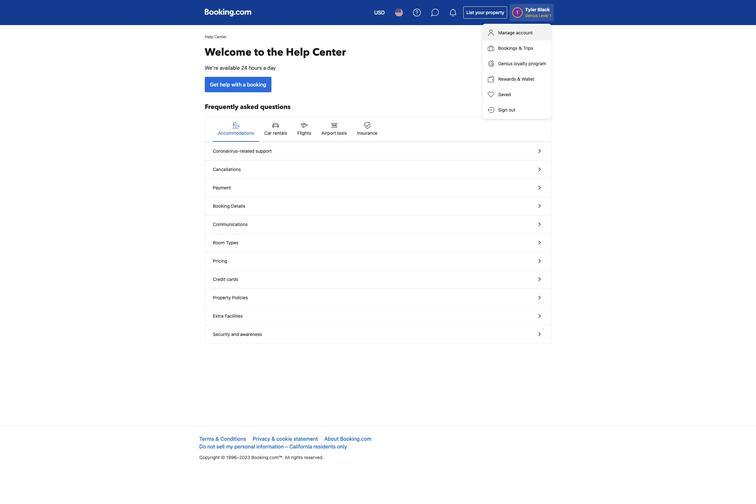 Task type: vqa. For each thing, say whether or not it's contained in the screenshot.
left Centre
no



Task type: locate. For each thing, give the bounding box(es) containing it.
tab list
[[205, 117, 551, 142]]

manage account
[[498, 30, 533, 35]]

genius left loyalty
[[498, 61, 513, 66]]

do not sell my personal information – california residents only link
[[199, 444, 347, 450]]

insurance
[[357, 130, 378, 136]]

car
[[264, 130, 272, 136]]

terms & conditions link
[[199, 437, 246, 442]]

asked
[[240, 103, 259, 111]]

genius down tyler
[[525, 13, 538, 18]]

property policies
[[213, 295, 248, 301]]

booking
[[247, 82, 266, 88]]

1 vertical spatial center
[[312, 45, 346, 60]]

we're available 24 hours a day
[[205, 65, 276, 71]]

accommodations
[[218, 130, 254, 136]]

details
[[231, 204, 245, 209]]

0 vertical spatial help
[[205, 34, 213, 39]]

0 vertical spatial a
[[263, 65, 266, 71]]

credit
[[213, 277, 226, 282]]

usd
[[374, 10, 385, 15]]

frequently
[[205, 103, 238, 111]]

privacy & cookie statement
[[253, 437, 318, 442]]

0 horizontal spatial help
[[205, 34, 213, 39]]

a right with
[[243, 82, 246, 88]]

–
[[285, 444, 288, 450]]

1 vertical spatial help
[[286, 45, 310, 60]]

trips
[[523, 45, 533, 51]]

tab list containing accommodations
[[205, 117, 551, 142]]

we're
[[205, 65, 218, 71]]

& left "trips"
[[519, 45, 522, 51]]

& left wallet
[[517, 76, 520, 82]]

1 horizontal spatial help
[[286, 45, 310, 60]]

do
[[199, 444, 206, 450]]

out
[[509, 107, 515, 113]]

list your property link
[[463, 6, 507, 19]]

types
[[226, 240, 238, 246]]

& for terms
[[215, 437, 219, 442]]

pricing
[[213, 259, 227, 264]]

airport taxis button
[[316, 117, 352, 142]]

my
[[226, 444, 233, 450]]

wallet
[[522, 76, 535, 82]]

center
[[214, 34, 227, 39], [312, 45, 346, 60]]

get help with a booking
[[210, 82, 266, 88]]

0 horizontal spatial a
[[243, 82, 246, 88]]

payment button
[[205, 179, 551, 197]]

with
[[231, 82, 242, 88]]

& up sell
[[215, 437, 219, 442]]

bookings
[[498, 45, 517, 51]]

1 horizontal spatial center
[[312, 45, 346, 60]]

0 horizontal spatial center
[[214, 34, 227, 39]]

security
[[213, 332, 230, 337]]

1 vertical spatial a
[[243, 82, 246, 88]]

payment
[[213, 185, 231, 191]]

saved
[[498, 92, 511, 97]]

copyright
[[199, 455, 220, 461]]

help up welcome
[[205, 34, 213, 39]]

help
[[220, 82, 230, 88]]

not
[[207, 444, 215, 450]]

support
[[256, 148, 272, 154]]

communications
[[213, 222, 248, 227]]

0 vertical spatial genius
[[525, 13, 538, 18]]

car rentals button
[[259, 117, 292, 142]]

saved link
[[483, 87, 551, 102]]

coronavirus-related support
[[213, 148, 272, 154]]

help
[[205, 34, 213, 39], [286, 45, 310, 60]]

a
[[263, 65, 266, 71], [243, 82, 246, 88]]

help right the
[[286, 45, 310, 60]]

booking.com™.
[[251, 455, 283, 461]]

room types button
[[205, 234, 551, 252]]

property policies button
[[205, 289, 551, 308]]

1 vertical spatial genius
[[498, 61, 513, 66]]

questions
[[260, 103, 291, 111]]

accommodations button
[[213, 117, 259, 142]]

the
[[267, 45, 283, 60]]

account
[[516, 30, 533, 35]]

rentals
[[273, 130, 287, 136]]

get
[[210, 82, 218, 88]]

taxis
[[337, 130, 347, 136]]

booking details
[[213, 204, 245, 209]]

statement
[[294, 437, 318, 442]]

sign
[[498, 107, 507, 113]]

day
[[267, 65, 276, 71]]

list your property
[[466, 10, 504, 15]]

airport taxis
[[322, 130, 347, 136]]

1 horizontal spatial genius
[[525, 13, 538, 18]]

genius
[[525, 13, 538, 18], [498, 61, 513, 66]]

car rentals
[[264, 130, 287, 136]]

property
[[486, 10, 504, 15]]

room types
[[213, 240, 238, 246]]

copyright © 1996–2023 booking.com™. all rights reserved.
[[199, 455, 324, 461]]

rewards & wallet link
[[483, 71, 551, 87]]

hours
[[249, 65, 262, 71]]

0 vertical spatial center
[[214, 34, 227, 39]]

credit cards button
[[205, 271, 551, 289]]

tyler
[[525, 7, 537, 12]]

your
[[475, 10, 485, 15]]

& up do not sell my personal information – california residents only link
[[272, 437, 275, 442]]

a left day
[[263, 65, 266, 71]]



Task type: describe. For each thing, give the bounding box(es) containing it.
all
[[285, 455, 290, 461]]

welcome to the help center
[[205, 45, 346, 60]]

awareness
[[240, 332, 262, 337]]

cards
[[227, 277, 238, 282]]

pricing button
[[205, 252, 551, 271]]

24
[[241, 65, 247, 71]]

only
[[337, 444, 347, 450]]

airport
[[322, 130, 336, 136]]

property
[[213, 295, 231, 301]]

frequently asked questions
[[205, 103, 291, 111]]

conditions
[[220, 437, 246, 442]]

manage account link
[[483, 25, 551, 41]]

flights button
[[292, 117, 316, 142]]

genius inside tyler black genius level 1
[[525, 13, 538, 18]]

sell
[[216, 444, 225, 450]]

extra facilities button
[[205, 308, 551, 326]]

about booking.com link
[[324, 437, 371, 442]]

residents
[[313, 444, 336, 450]]

genius loyalty program link
[[483, 56, 551, 71]]

credit cards
[[213, 277, 238, 282]]

program
[[529, 61, 546, 66]]

help center
[[205, 34, 227, 39]]

booking
[[213, 204, 230, 209]]

sign out
[[498, 107, 515, 113]]

to
[[254, 45, 265, 60]]

1 horizontal spatial a
[[263, 65, 266, 71]]

information
[[256, 444, 284, 450]]

bookings & trips link
[[483, 41, 551, 56]]

cookie
[[276, 437, 292, 442]]

communications button
[[205, 216, 551, 234]]

level
[[539, 13, 548, 18]]

policies
[[232, 295, 248, 301]]

booking details button
[[205, 197, 551, 216]]

0 horizontal spatial genius
[[498, 61, 513, 66]]

loyalty
[[514, 61, 527, 66]]

california
[[289, 444, 312, 450]]

booking.com
[[340, 437, 371, 442]]

security and awareness button
[[205, 326, 551, 344]]

extra
[[213, 314, 224, 319]]

cancellations button
[[205, 161, 551, 179]]

related
[[240, 148, 254, 154]]

personal
[[234, 444, 255, 450]]

about
[[324, 437, 339, 442]]

about booking.com do not sell my personal information – california residents only
[[199, 437, 371, 450]]

booking.com online hotel reservations image
[[205, 9, 251, 16]]

©
[[221, 455, 225, 461]]

welcome
[[205, 45, 252, 60]]

rewards
[[498, 76, 516, 82]]

terms
[[199, 437, 214, 442]]

usd button
[[370, 5, 389, 20]]

sign out button
[[483, 102, 551, 118]]

cancellations
[[213, 167, 241, 172]]

coronavirus-
[[213, 148, 240, 154]]

extra facilities
[[213, 314, 243, 319]]

manage
[[498, 30, 515, 35]]

& for privacy
[[272, 437, 275, 442]]

& for rewards
[[517, 76, 520, 82]]

and
[[231, 332, 239, 337]]

1
[[550, 13, 551, 18]]

& for bookings
[[519, 45, 522, 51]]

rewards & wallet
[[498, 76, 535, 82]]

reserved.
[[304, 455, 324, 461]]

a inside get help with a booking button
[[243, 82, 246, 88]]

terms & conditions
[[199, 437, 246, 442]]

security and awareness
[[213, 332, 262, 337]]

available
[[220, 65, 240, 71]]

privacy & cookie statement link
[[253, 437, 318, 442]]

room
[[213, 240, 225, 246]]

facilities
[[225, 314, 243, 319]]

list
[[466, 10, 474, 15]]



